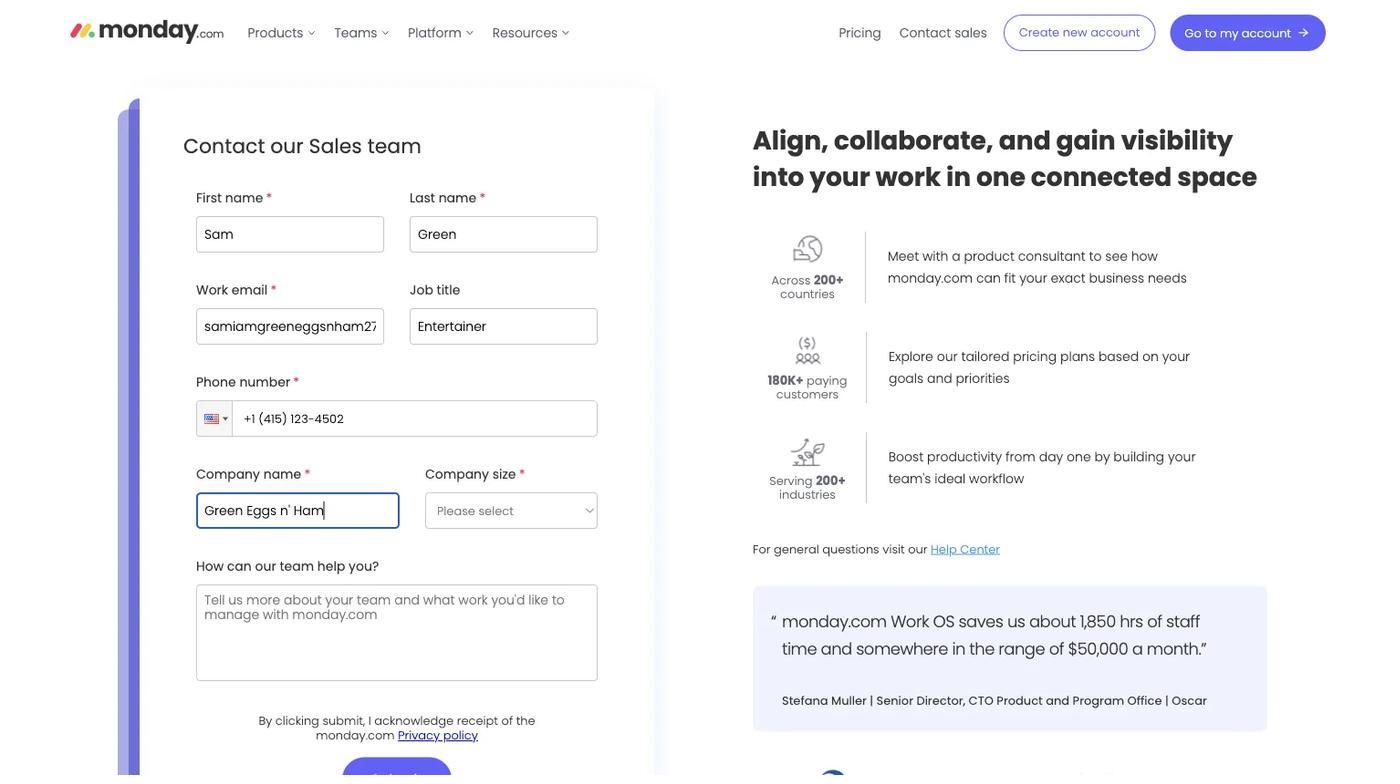 Task type: vqa. For each thing, say whether or not it's contained in the screenshot.


Task type: describe. For each thing, give the bounding box(es) containing it.
180k+
[[768, 373, 804, 389]]

and inside 'align, collaborate, and gain visibility into your work in one connected space'
[[999, 122, 1051, 159]]

privacy policy link
[[398, 728, 478, 745]]

create new account
[[1020, 24, 1141, 41]]

0 horizontal spatial account
[[1091, 24, 1141, 41]]

"
[[771, 610, 777, 634]]

across 200+ countries
[[772, 273, 844, 303]]

fit
[[1005, 269, 1016, 287]]

about
[[1030, 610, 1076, 634]]

platform link
[[399, 18, 484, 48]]

contact sales
[[900, 24, 988, 41]]

tailored
[[962, 348, 1010, 366]]

product
[[997, 693, 1043, 710]]

and inside the " monday.com work os saves us about 1,850 hrs of staff time and somewhere in the range of $50,000 a month."
[[821, 638, 852, 661]]

create new account button
[[1004, 15, 1156, 51]]

exact
[[1051, 269, 1086, 287]]

meet with a product consultant to see how monday.com can fit your exact business needs
[[888, 248, 1188, 287]]

how can our team help you?
[[196, 558, 379, 576]]

workflow
[[970, 470, 1025, 488]]

boost
[[889, 448, 924, 466]]

$50,000
[[1069, 638, 1129, 661]]

Job title text field
[[410, 309, 598, 345]]

with
[[923, 248, 949, 265]]

countries icon image
[[791, 233, 825, 267]]

to inside meet with a product consultant to see how monday.com can fit your exact business needs
[[1090, 248, 1102, 265]]

go
[[1185, 25, 1202, 41]]

based
[[1099, 348, 1139, 366]]

by
[[259, 714, 272, 730]]

teams
[[335, 24, 377, 41]]

collaborate,
[[834, 122, 994, 159]]

in inside 'align, collaborate, and gain visibility into your work in one connected space'
[[947, 159, 971, 195]]

questions
[[823, 541, 880, 558]]

the inside by clicking submit, i acknowledge receipt of the monday.com
[[516, 714, 536, 730]]

product
[[965, 248, 1015, 265]]

center
[[961, 541, 1001, 558]]

align, collaborate, and gain visibility into your work in one connected space
[[753, 122, 1258, 195]]

our left sales
[[270, 132, 304, 160]]

2 horizontal spatial of
[[1148, 610, 1163, 634]]

day
[[1040, 448, 1064, 466]]

200+ for monday.com
[[814, 273, 844, 289]]

go to my account
[[1185, 25, 1292, 41]]

privacy
[[398, 728, 440, 745]]

cto
[[969, 693, 994, 710]]

How can our team help you? text field
[[196, 585, 598, 682]]

how
[[196, 558, 224, 576]]

from
[[1006, 448, 1036, 466]]

how
[[1132, 248, 1158, 265]]

staff
[[1167, 610, 1200, 634]]

see
[[1106, 248, 1128, 265]]

last name
[[410, 189, 477, 207]]

clicking
[[276, 714, 319, 730]]

teams link
[[325, 18, 399, 48]]

0 vertical spatial work
[[196, 282, 228, 299]]

visibility
[[1122, 122, 1234, 159]]

contact sales button
[[891, 18, 997, 48]]

align,
[[753, 122, 829, 159]]

priorities
[[956, 370, 1010, 388]]

coca cola image
[[1070, 769, 1128, 776]]

range
[[999, 638, 1045, 661]]

senior
[[877, 693, 914, 710]]

help center link
[[931, 541, 1001, 558]]

goals
[[889, 370, 924, 388]]

submit,
[[323, 714, 365, 730]]

oxy image
[[817, 769, 850, 776]]

your inside meet with a product consultant to see how monday.com can fit your exact business needs
[[1020, 269, 1048, 287]]

company size
[[425, 466, 516, 484]]

team's
[[889, 470, 932, 488]]

contact our sales team
[[183, 132, 422, 160]]

office
[[1128, 693, 1163, 710]]

my
[[1220, 25, 1239, 41]]

paying customers
[[777, 373, 848, 403]]

first
[[196, 189, 222, 207]]

size
[[493, 466, 516, 484]]

meet
[[888, 248, 919, 265]]

gain
[[1057, 122, 1116, 159]]

acknowledge
[[375, 714, 454, 730]]

muller
[[832, 693, 867, 710]]

receipt
[[457, 714, 498, 730]]

team for sales
[[368, 132, 422, 160]]

sales
[[955, 24, 988, 41]]

serving
[[770, 473, 813, 490]]

first name
[[196, 189, 263, 207]]

pricing
[[1014, 348, 1057, 366]]

1 horizontal spatial of
[[1050, 638, 1064, 661]]

a inside the " monday.com work os saves us about 1,850 hrs of staff time and somewhere in the range of $50,000 a month."
[[1133, 638, 1143, 661]]

phone number
[[196, 374, 290, 392]]

200+ for team's
[[816, 473, 846, 490]]

name for company name
[[264, 466, 301, 484]]

Company name text field
[[196, 493, 400, 529]]

1 horizontal spatial account
[[1242, 25, 1292, 41]]

platform
[[408, 24, 462, 41]]



Task type: locate. For each thing, give the bounding box(es) containing it.
1 horizontal spatial list
[[830, 0, 997, 66]]

work left the email
[[196, 282, 228, 299]]

contact up first name
[[183, 132, 265, 160]]

1 horizontal spatial can
[[977, 269, 1001, 287]]

0 horizontal spatial contact
[[183, 132, 265, 160]]

1 vertical spatial to
[[1090, 248, 1102, 265]]

industries icon image
[[791, 434, 825, 468]]

2 vertical spatial monday.com
[[316, 728, 395, 745]]

name
[[225, 189, 263, 207], [439, 189, 477, 207], [264, 466, 301, 484]]

countries
[[781, 286, 835, 303]]

plans
[[1061, 348, 1096, 366]]

200+
[[814, 273, 844, 289], [816, 473, 846, 490]]

program
[[1073, 693, 1125, 710]]

explore our tailored pricing plans based on your goals and priorities
[[889, 348, 1191, 388]]

|
[[870, 693, 874, 710], [1166, 693, 1169, 710]]

in right work
[[947, 159, 971, 195]]

products link
[[239, 18, 325, 48]]

and right time
[[821, 638, 852, 661]]

to inside button
[[1205, 25, 1217, 41]]

your inside boost productivity from day one by building your team's ideal workflow
[[1168, 448, 1196, 466]]

go to my account button
[[1171, 15, 1326, 51]]

job
[[410, 282, 433, 299]]

for
[[753, 541, 771, 558]]

1 vertical spatial a
[[1133, 638, 1143, 661]]

job title
[[410, 282, 460, 299]]

1 vertical spatial monday.com
[[782, 610, 887, 634]]

customers
[[777, 387, 839, 403]]

monday.com for meet with a product consultant to see how monday.com can fit your exact business needs
[[888, 269, 973, 287]]

0 horizontal spatial list
[[239, 0, 580, 66]]

1 vertical spatial in
[[953, 638, 966, 661]]

your right "fit"
[[1020, 269, 1048, 287]]

your
[[810, 159, 871, 195], [1020, 269, 1048, 287], [1163, 348, 1191, 366], [1168, 448, 1196, 466]]

| right muller
[[870, 693, 874, 710]]

0 horizontal spatial |
[[870, 693, 874, 710]]

sales
[[309, 132, 362, 160]]

account right new
[[1091, 24, 1141, 41]]

1 (702) 123-4567 telephone field
[[228, 401, 598, 437]]

work inside the " monday.com work os saves us about 1,850 hrs of staff time and somewhere in the range of $50,000 a month."
[[891, 610, 929, 634]]

can left "fit"
[[977, 269, 1001, 287]]

policy
[[443, 728, 478, 745]]

account
[[1091, 24, 1141, 41], [1242, 25, 1292, 41]]

team right sales
[[368, 132, 422, 160]]

1 horizontal spatial contact
[[900, 24, 952, 41]]

contact left sales
[[900, 24, 952, 41]]

your right on
[[1163, 348, 1191, 366]]

one left by
[[1067, 448, 1092, 466]]

a down hrs
[[1133, 638, 1143, 661]]

0 horizontal spatial company
[[196, 466, 260, 484]]

0 vertical spatial the
[[970, 638, 995, 661]]

of down about
[[1050, 638, 1064, 661]]

the down saves
[[970, 638, 995, 661]]

boost productivity from day one by building your team's ideal workflow
[[889, 448, 1196, 488]]

industries
[[780, 487, 836, 504]]

your right building
[[1168, 448, 1196, 466]]

main element
[[239, 0, 1326, 66]]

0 vertical spatial team
[[368, 132, 422, 160]]

First name text field
[[196, 216, 384, 253]]

0 vertical spatial 200+
[[814, 273, 844, 289]]

products
[[248, 24, 304, 41]]

on
[[1143, 348, 1159, 366]]

your inside explore our tailored pricing plans based on your goals and priorities
[[1163, 348, 1191, 366]]

a right with
[[952, 248, 961, 265]]

200+ inside the serving 200+ industries
[[816, 473, 846, 490]]

0 vertical spatial contact
[[900, 24, 952, 41]]

by
[[1095, 448, 1111, 466]]

email
[[232, 282, 268, 299]]

team for our
[[280, 558, 314, 576]]

and left "gain"
[[999, 122, 1051, 159]]

needs
[[1148, 269, 1188, 287]]

2 vertical spatial of
[[502, 714, 513, 730]]

0 vertical spatial a
[[952, 248, 961, 265]]

pricing
[[839, 24, 882, 41]]

1 vertical spatial one
[[1067, 448, 1092, 466]]

across
[[772, 273, 811, 289]]

in
[[947, 159, 971, 195], [953, 638, 966, 661]]

0 horizontal spatial to
[[1090, 248, 1102, 265]]

1 vertical spatial of
[[1050, 638, 1064, 661]]

one inside boost productivity from day one by building your team's ideal workflow
[[1067, 448, 1092, 466]]

saves
[[959, 610, 1004, 634]]

" monday.com work os saves us about 1,850 hrs of staff time and somewhere in the range of $50,000 a month."
[[771, 610, 1207, 661]]

general
[[774, 541, 819, 558]]

1 vertical spatial team
[[280, 558, 314, 576]]

list
[[239, 0, 580, 66], [830, 0, 997, 66]]

1 vertical spatial the
[[516, 714, 536, 730]]

space
[[1178, 159, 1258, 195]]

1 vertical spatial 200+
[[816, 473, 846, 490]]

1 horizontal spatial to
[[1205, 25, 1217, 41]]

0 horizontal spatial monday.com
[[316, 728, 395, 745]]

company
[[196, 466, 260, 484], [425, 466, 489, 484]]

work
[[876, 159, 941, 195]]

of right receipt
[[502, 714, 513, 730]]

name right "first"
[[225, 189, 263, 207]]

name right last
[[439, 189, 477, 207]]

1 | from the left
[[870, 693, 874, 710]]

contact inside button
[[900, 24, 952, 41]]

monday.com inside meet with a product consultant to see how monday.com can fit your exact business needs
[[888, 269, 973, 287]]

company left size
[[425, 466, 489, 484]]

building
[[1114, 448, 1165, 466]]

your down the align,
[[810, 159, 871, 195]]

our right "how"
[[255, 558, 276, 576]]

one inside 'align, collaborate, and gain visibility into your work in one connected space'
[[977, 159, 1026, 195]]

month."
[[1147, 638, 1207, 661]]

our right explore
[[937, 348, 958, 366]]

and right product
[[1046, 693, 1070, 710]]

200+ down countries icon
[[814, 273, 844, 289]]

1 horizontal spatial |
[[1166, 693, 1169, 710]]

0 horizontal spatial one
[[977, 159, 1026, 195]]

list containing products
[[239, 0, 580, 66]]

list containing pricing
[[830, 0, 997, 66]]

of inside by clicking submit, i acknowledge receipt of the monday.com
[[502, 714, 513, 730]]

phone
[[196, 374, 236, 392]]

director,
[[917, 693, 966, 710]]

0 vertical spatial of
[[1148, 610, 1163, 634]]

0 vertical spatial can
[[977, 269, 1001, 287]]

in down os
[[953, 638, 966, 661]]

1,850
[[1080, 610, 1116, 634]]

last
[[410, 189, 435, 207]]

productivity
[[928, 448, 1002, 466]]

and inside explore our tailored pricing plans based on your goals and priorities
[[928, 370, 953, 388]]

in inside the " monday.com work os saves us about 1,850 hrs of staff time and somewhere in the range of $50,000 a month."
[[953, 638, 966, 661]]

2 list from the left
[[830, 0, 997, 66]]

name for last name
[[439, 189, 477, 207]]

hrs
[[1120, 610, 1144, 634]]

contact for contact our sales team
[[183, 132, 265, 160]]

the inside the " monday.com work os saves us about 1,850 hrs of staff time and somewhere in the range of $50,000 a month."
[[970, 638, 995, 661]]

1 vertical spatial work
[[891, 610, 929, 634]]

Work email email field
[[196, 309, 384, 345]]

0 vertical spatial monday.com
[[888, 269, 973, 287]]

200+ down industries icon
[[816, 473, 846, 490]]

0 horizontal spatial can
[[227, 558, 252, 576]]

monday.com for by clicking submit, i acknowledge receipt of the monday.com
[[316, 728, 395, 745]]

into
[[753, 159, 805, 195]]

and right goals
[[928, 370, 953, 388]]

to left see
[[1090, 248, 1102, 265]]

ideal
[[935, 470, 966, 488]]

account right my
[[1242, 25, 1292, 41]]

work up 'somewhere' on the bottom right of the page
[[891, 610, 929, 634]]

time
[[782, 638, 817, 661]]

monday.com
[[888, 269, 973, 287], [782, 610, 887, 634], [316, 728, 395, 745]]

1 horizontal spatial a
[[1133, 638, 1143, 661]]

0 vertical spatial to
[[1205, 25, 1217, 41]]

new
[[1063, 24, 1088, 41]]

can right "how"
[[227, 558, 252, 576]]

serving 200+ industries
[[770, 473, 846, 504]]

i
[[369, 714, 371, 730]]

consultant
[[1019, 248, 1086, 265]]

0 horizontal spatial of
[[502, 714, 513, 730]]

name up company name text box
[[264, 466, 301, 484]]

0 vertical spatial in
[[947, 159, 971, 195]]

Last name text field
[[410, 216, 598, 253]]

the
[[970, 638, 995, 661], [516, 714, 536, 730]]

company for company size
[[425, 466, 489, 484]]

1 horizontal spatial the
[[970, 638, 995, 661]]

0 horizontal spatial a
[[952, 248, 961, 265]]

1 horizontal spatial one
[[1067, 448, 1092, 466]]

monday.com inside by clicking submit, i acknowledge receipt of the monday.com
[[316, 728, 395, 745]]

business
[[1090, 269, 1145, 287]]

help
[[931, 541, 957, 558]]

company down united states: + 1 icon
[[196, 466, 260, 484]]

for general questions visit our help center
[[753, 541, 1001, 558]]

contact for contact sales
[[900, 24, 952, 41]]

number
[[240, 374, 290, 392]]

help
[[318, 558, 345, 576]]

2 horizontal spatial monday.com
[[888, 269, 973, 287]]

united states: + 1 image
[[223, 418, 228, 421]]

connected
[[1031, 159, 1172, 195]]

team left help
[[280, 558, 314, 576]]

200+ inside across 200+ countries
[[814, 273, 844, 289]]

visit
[[883, 541, 905, 558]]

0 horizontal spatial team
[[280, 558, 314, 576]]

1 vertical spatial contact
[[183, 132, 265, 160]]

0 horizontal spatial work
[[196, 282, 228, 299]]

stefana muller | senior director, cto product and program office | oscar
[[782, 693, 1208, 710]]

monday.com logo image
[[70, 12, 224, 50]]

2 company from the left
[[425, 466, 489, 484]]

1 company from the left
[[196, 466, 260, 484]]

can inside meet with a product consultant to see how monday.com can fit your exact business needs
[[977, 269, 1001, 287]]

0 vertical spatial one
[[977, 159, 1026, 195]]

our inside explore our tailored pricing plans based on your goals and priorities
[[937, 348, 958, 366]]

to right go
[[1205, 25, 1217, 41]]

one up product
[[977, 159, 1026, 195]]

0 horizontal spatial the
[[516, 714, 536, 730]]

company name
[[196, 466, 301, 484]]

a inside meet with a product consultant to see how monday.com can fit your exact business needs
[[952, 248, 961, 265]]

work
[[196, 282, 228, 299], [891, 610, 929, 634]]

our right visit
[[909, 541, 928, 558]]

monday.com inside the " monday.com work os saves us about 1,850 hrs of staff time and somewhere in the range of $50,000 a month."
[[782, 610, 887, 634]]

your inside 'align, collaborate, and gain visibility into your work in one connected space'
[[810, 159, 871, 195]]

| right the office
[[1166, 693, 1169, 710]]

name for first name
[[225, 189, 263, 207]]

1 horizontal spatial company
[[425, 466, 489, 484]]

1 horizontal spatial team
[[368, 132, 422, 160]]

of right hrs
[[1148, 610, 1163, 634]]

company for company name
[[196, 466, 260, 484]]

you?
[[349, 558, 379, 576]]

1 list from the left
[[239, 0, 580, 66]]

can
[[977, 269, 1001, 287], [227, 558, 252, 576]]

1 vertical spatial can
[[227, 558, 252, 576]]

privacy policy
[[398, 728, 478, 745]]

1 horizontal spatial work
[[891, 610, 929, 634]]

1 horizontal spatial monday.com
[[782, 610, 887, 634]]

resources
[[493, 24, 558, 41]]

explore
[[889, 348, 934, 366]]

the right receipt
[[516, 714, 536, 730]]

resources link
[[484, 18, 580, 48]]

2 | from the left
[[1166, 693, 1169, 710]]

customers icon image
[[791, 334, 825, 368]]



